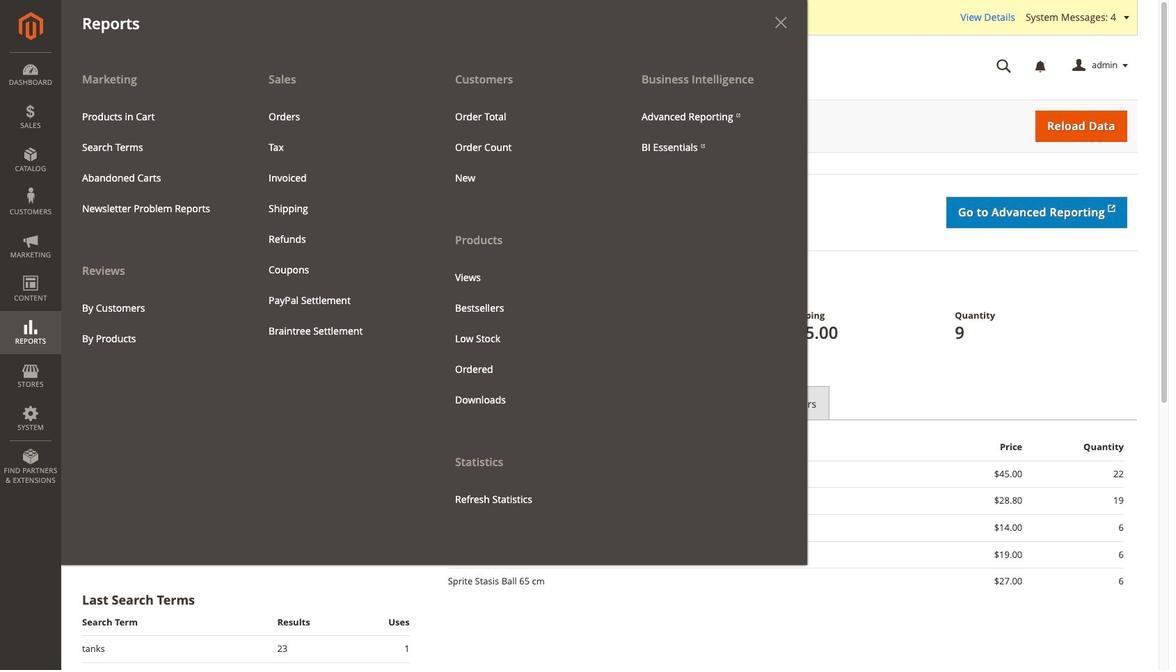 Task type: vqa. For each thing, say whether or not it's contained in the screenshot.
text box
no



Task type: locate. For each thing, give the bounding box(es) containing it.
magento admin panel image
[[18, 12, 43, 40]]

menu
[[61, 64, 807, 565], [61, 64, 248, 354], [434, 64, 621, 515], [72, 101, 237, 224], [258, 101, 424, 347], [445, 101, 610, 193], [631, 101, 797, 163], [445, 262, 610, 415], [72, 293, 237, 354]]

menu bar
[[0, 0, 807, 565]]



